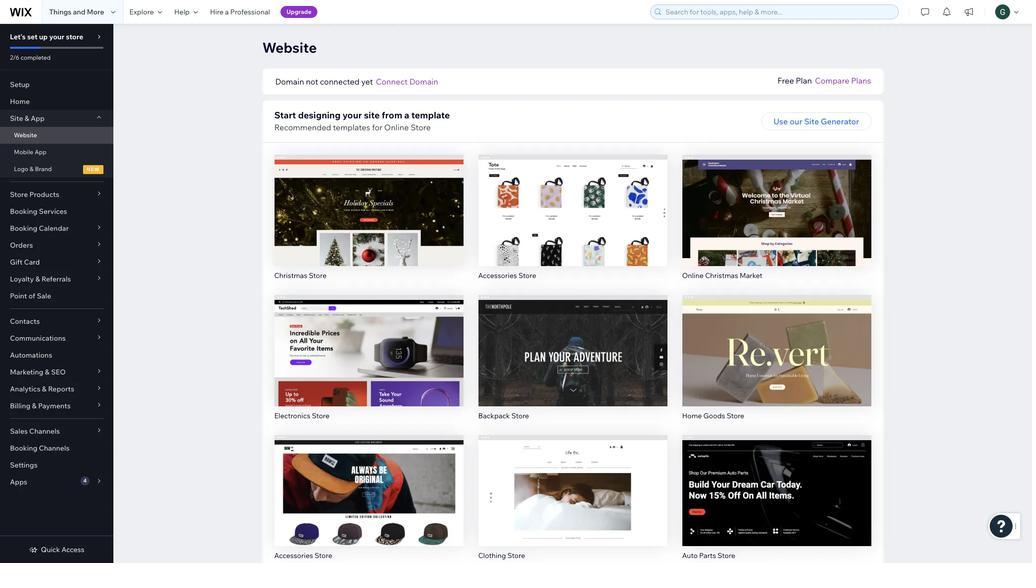 Task type: locate. For each thing, give the bounding box(es) containing it.
mobile
[[14, 148, 33, 156]]

0 vertical spatial website
[[262, 39, 317, 56]]

orders
[[10, 241, 33, 250]]

view for christmas store
[[360, 218, 378, 228]]

contacts
[[10, 317, 40, 326]]

help
[[174, 7, 190, 16]]

quick access button
[[29, 545, 84, 554]]

1 vertical spatial your
[[343, 109, 362, 121]]

automations
[[10, 351, 52, 360]]

view for home goods store
[[767, 358, 786, 368]]

plans
[[851, 76, 871, 86]]

christmas store
[[274, 271, 327, 280]]

apps
[[10, 478, 27, 486]]

booking inside popup button
[[10, 224, 37, 233]]

analytics & reports
[[10, 384, 74, 393]]

from
[[382, 109, 402, 121]]

1 horizontal spatial online
[[682, 271, 704, 280]]

domain left not
[[275, 77, 304, 87]]

edit button
[[348, 193, 390, 211], [552, 193, 594, 211], [756, 193, 798, 211], [348, 334, 390, 351], [552, 334, 594, 351], [756, 334, 798, 351], [348, 474, 390, 492], [552, 474, 594, 492], [756, 474, 798, 492]]

& right loyalty
[[35, 275, 40, 284]]

view for backpack store
[[564, 358, 582, 368]]

store inside dropdown button
[[10, 190, 28, 199]]

channels for sales channels
[[29, 427, 60, 436]]

1 vertical spatial accessories store
[[274, 551, 332, 560]]

use our site generator button
[[762, 112, 871, 130]]

compare
[[815, 76, 849, 86]]

edit for online christmas market
[[769, 197, 784, 207]]

professional
[[230, 7, 270, 16]]

referrals
[[42, 275, 71, 284]]

channels down sales channels dropdown button
[[39, 444, 70, 453]]

channels
[[29, 427, 60, 436], [39, 444, 70, 453]]

domain
[[275, 77, 304, 87], [409, 77, 438, 87]]

3 booking from the top
[[10, 444, 37, 453]]

2 domain from the left
[[409, 77, 438, 87]]

& inside the loyalty & referrals dropdown button
[[35, 275, 40, 284]]

booking up settings
[[10, 444, 37, 453]]

home down setup
[[10, 97, 30, 106]]

analytics
[[10, 384, 40, 393]]

of
[[29, 291, 35, 300]]

booking
[[10, 207, 37, 216], [10, 224, 37, 233], [10, 444, 37, 453]]

market
[[740, 271, 762, 280]]

app
[[31, 114, 45, 123], [35, 148, 46, 156]]

up
[[39, 32, 48, 41]]

0 horizontal spatial christmas
[[274, 271, 307, 280]]

1 horizontal spatial domain
[[409, 77, 438, 87]]

your right up
[[49, 32, 64, 41]]

for
[[372, 122, 383, 132]]

electronics
[[274, 411, 310, 420]]

things
[[49, 7, 71, 16]]

& inside 'billing & payments' dropdown button
[[32, 401, 37, 410]]

1 horizontal spatial christmas
[[705, 271, 738, 280]]

view for electronics store
[[360, 358, 378, 368]]

website down "site & app"
[[14, 131, 37, 139]]

setup
[[10, 80, 30, 89]]

0 horizontal spatial website
[[14, 131, 37, 139]]

site & app
[[10, 114, 45, 123]]

0 vertical spatial accessories store
[[478, 271, 536, 280]]

home
[[10, 97, 30, 106], [682, 411, 702, 420]]

0 vertical spatial a
[[225, 7, 229, 16]]

0 vertical spatial online
[[384, 122, 409, 132]]

1 vertical spatial online
[[682, 271, 704, 280]]

domain right connect
[[409, 77, 438, 87]]

edit for clothing store
[[565, 478, 580, 488]]

christmas
[[274, 271, 307, 280], [705, 271, 738, 280]]

booking down store products at the top of page
[[10, 207, 37, 216]]

compare plans button
[[815, 75, 871, 87]]

0 horizontal spatial domain
[[275, 77, 304, 87]]

goods
[[703, 411, 725, 420]]

app down home link
[[31, 114, 45, 123]]

& up mobile
[[25, 114, 29, 123]]

site right our
[[804, 116, 819, 126]]

gift
[[10, 258, 22, 267]]

a right from
[[404, 109, 409, 121]]

more
[[87, 7, 104, 16]]

1 vertical spatial a
[[404, 109, 409, 121]]

clothing
[[478, 551, 506, 560]]

use
[[774, 116, 788, 126]]

0 vertical spatial your
[[49, 32, 64, 41]]

view button for clothing store
[[552, 495, 594, 513]]

& for loyalty
[[35, 275, 40, 284]]

2 booking from the top
[[10, 224, 37, 233]]

your up templates
[[343, 109, 362, 121]]

automations link
[[0, 347, 113, 364]]

1 horizontal spatial your
[[343, 109, 362, 121]]

electronics store
[[274, 411, 329, 420]]

your inside the "start designing your site from a template recommended templates for online store"
[[343, 109, 362, 121]]

billing & payments
[[10, 401, 71, 410]]

start designing your site from a template recommended templates for online store
[[274, 109, 450, 132]]

& right billing
[[32, 401, 37, 410]]

1 horizontal spatial home
[[682, 411, 702, 420]]

sidebar element
[[0, 24, 113, 563]]

hire a professional link
[[204, 0, 276, 24]]

0 horizontal spatial online
[[384, 122, 409, 132]]

communications button
[[0, 330, 113, 347]]

1 vertical spatial accessories
[[274, 551, 313, 560]]

0 vertical spatial app
[[31, 114, 45, 123]]

& left "seo"
[[45, 368, 50, 377]]

booking calendar button
[[0, 220, 113, 237]]

site inside button
[[804, 116, 819, 126]]

0 horizontal spatial home
[[10, 97, 30, 106]]

edit for auto parts store
[[769, 478, 784, 488]]

a inside the "start designing your site from a template recommended templates for online store"
[[404, 109, 409, 121]]

& right logo
[[30, 165, 34, 173]]

seo
[[51, 368, 66, 377]]

connect domain button
[[376, 76, 438, 88]]

site down setup
[[10, 114, 23, 123]]

marketing & seo button
[[0, 364, 113, 381]]

& inside 'analytics & reports' popup button
[[42, 384, 47, 393]]

a right hire
[[225, 7, 229, 16]]

booking for booking services
[[10, 207, 37, 216]]

& for logo
[[30, 165, 34, 173]]

clothing store
[[478, 551, 525, 560]]

upgrade button
[[281, 6, 317, 18]]

start
[[274, 109, 296, 121]]

store products button
[[0, 186, 113, 203]]

0 vertical spatial channels
[[29, 427, 60, 436]]

0 vertical spatial home
[[10, 97, 30, 106]]

view
[[360, 218, 378, 228], [767, 218, 786, 228], [360, 358, 378, 368], [564, 358, 582, 368], [767, 358, 786, 368], [360, 499, 378, 509], [564, 499, 582, 509], [767, 499, 786, 509]]

view button for backpack store
[[552, 354, 594, 372]]

free
[[778, 76, 794, 86]]

website down upgrade "button"
[[262, 39, 317, 56]]

connected
[[320, 77, 360, 87]]

0 vertical spatial booking
[[10, 207, 37, 216]]

site
[[10, 114, 23, 123], [804, 116, 819, 126]]

app right mobile
[[35, 148, 46, 156]]

0 horizontal spatial accessories
[[274, 551, 313, 560]]

1 vertical spatial home
[[682, 411, 702, 420]]

website
[[262, 39, 317, 56], [14, 131, 37, 139]]

1 vertical spatial website
[[14, 131, 37, 139]]

channels up the 'booking channels'
[[29, 427, 60, 436]]

designing
[[298, 109, 341, 121]]

1 christmas from the left
[[274, 271, 307, 280]]

store
[[66, 32, 83, 41]]

1 horizontal spatial accessories store
[[478, 271, 536, 280]]

site inside "dropdown button"
[[10, 114, 23, 123]]

channels inside dropdown button
[[29, 427, 60, 436]]

0 horizontal spatial your
[[49, 32, 64, 41]]

yet
[[361, 77, 373, 87]]

your inside 'sidebar' element
[[49, 32, 64, 41]]

home inside 'sidebar' element
[[10, 97, 30, 106]]

0 horizontal spatial accessories store
[[274, 551, 332, 560]]

edit
[[361, 197, 376, 207], [565, 197, 580, 207], [769, 197, 784, 207], [361, 338, 376, 347], [565, 338, 580, 347], [769, 338, 784, 347], [361, 478, 376, 488], [565, 478, 580, 488], [769, 478, 784, 488]]

0 horizontal spatial site
[[10, 114, 23, 123]]

& inside marketing & seo popup button
[[45, 368, 50, 377]]

2 vertical spatial booking
[[10, 444, 37, 453]]

booking up orders
[[10, 224, 37, 233]]

use our site generator
[[774, 116, 859, 126]]

0 vertical spatial accessories
[[478, 271, 517, 280]]

1 vertical spatial channels
[[39, 444, 70, 453]]

marketing
[[10, 368, 43, 377]]

1 horizontal spatial site
[[804, 116, 819, 126]]

& inside the site & app "dropdown button"
[[25, 114, 29, 123]]

let's
[[10, 32, 26, 41]]

card
[[24, 258, 40, 267]]

home left the goods
[[682, 411, 702, 420]]

1 vertical spatial booking
[[10, 224, 37, 233]]

& left reports
[[42, 384, 47, 393]]

quick
[[41, 545, 60, 554]]

point of sale link
[[0, 288, 113, 304]]

1 horizontal spatial a
[[404, 109, 409, 121]]

1 booking from the top
[[10, 207, 37, 216]]

brand
[[35, 165, 52, 173]]

store
[[411, 122, 431, 132], [10, 190, 28, 199], [309, 271, 327, 280], [519, 271, 536, 280], [312, 411, 329, 420], [511, 411, 529, 420], [727, 411, 744, 420], [315, 551, 332, 560], [508, 551, 525, 560], [718, 551, 735, 560]]



Task type: describe. For each thing, give the bounding box(es) containing it.
sales
[[10, 427, 28, 436]]

& for marketing
[[45, 368, 50, 377]]

booking for booking calendar
[[10, 224, 37, 233]]

1 horizontal spatial accessories
[[478, 271, 517, 280]]

hire a professional
[[210, 7, 270, 16]]

recommended
[[274, 122, 331, 132]]

communications
[[10, 334, 66, 343]]

0 horizontal spatial a
[[225, 7, 229, 16]]

products
[[29, 190, 59, 199]]

services
[[39, 207, 67, 216]]

logo & brand
[[14, 165, 52, 173]]

edit for backpack store
[[565, 338, 580, 347]]

view button for christmas store
[[348, 214, 390, 232]]

2/6 completed
[[10, 54, 51, 61]]

view button for accessories store
[[348, 495, 390, 513]]

free plan compare plans
[[778, 76, 871, 86]]

booking channels
[[10, 444, 70, 453]]

1 vertical spatial app
[[35, 148, 46, 156]]

loyalty & referrals button
[[0, 271, 113, 288]]

logo
[[14, 165, 28, 173]]

explore
[[129, 7, 154, 16]]

our
[[790, 116, 802, 126]]

website inside website link
[[14, 131, 37, 139]]

app inside "dropdown button"
[[31, 114, 45, 123]]

& for analytics
[[42, 384, 47, 393]]

hire
[[210, 7, 223, 16]]

things and more
[[49, 7, 104, 16]]

view for clothing store
[[564, 499, 582, 509]]

Search for tools, apps, help & more... field
[[663, 5, 895, 19]]

sales channels
[[10, 427, 60, 436]]

home for home goods store
[[682, 411, 702, 420]]

loyalty
[[10, 275, 34, 284]]

view button for home goods store
[[756, 354, 798, 372]]

view button for auto parts store
[[756, 495, 798, 513]]

domain not connected yet connect domain
[[275, 77, 438, 87]]

billing & payments button
[[0, 397, 113, 414]]

1 horizontal spatial website
[[262, 39, 317, 56]]

4
[[83, 478, 87, 484]]

1 domain from the left
[[275, 77, 304, 87]]

home link
[[0, 93, 113, 110]]

templates
[[333, 122, 370, 132]]

gift card button
[[0, 254, 113, 271]]

booking for booking channels
[[10, 444, 37, 453]]

backpack
[[478, 411, 510, 420]]

not
[[306, 77, 318, 87]]

marketing & seo
[[10, 368, 66, 377]]

edit for accessories store
[[361, 478, 376, 488]]

parts
[[699, 551, 716, 560]]

loyalty & referrals
[[10, 275, 71, 284]]

online christmas market
[[682, 271, 762, 280]]

payments
[[38, 401, 71, 410]]

mobile app link
[[0, 144, 113, 161]]

booking calendar
[[10, 224, 69, 233]]

let's set up your store
[[10, 32, 83, 41]]

channels for booking channels
[[39, 444, 70, 453]]

site & app button
[[0, 110, 113, 127]]

view button for electronics store
[[348, 354, 390, 372]]

reports
[[48, 384, 74, 393]]

connect
[[376, 77, 408, 87]]

store products
[[10, 190, 59, 199]]

store inside the "start designing your site from a template recommended templates for online store"
[[411, 122, 431, 132]]

contacts button
[[0, 313, 113, 330]]

view for auto parts store
[[767, 499, 786, 509]]

& for site
[[25, 114, 29, 123]]

home for home
[[10, 97, 30, 106]]

settings link
[[0, 457, 113, 474]]

booking channels link
[[0, 440, 113, 457]]

quick access
[[41, 545, 84, 554]]

point
[[10, 291, 27, 300]]

backpack store
[[478, 411, 529, 420]]

view for accessories store
[[360, 499, 378, 509]]

analytics & reports button
[[0, 381, 113, 397]]

calendar
[[39, 224, 69, 233]]

help button
[[168, 0, 204, 24]]

auto parts store
[[682, 551, 735, 560]]

edit for electronics store
[[361, 338, 376, 347]]

billing
[[10, 401, 30, 410]]

gift card
[[10, 258, 40, 267]]

view button for online christmas market
[[756, 214, 798, 232]]

online inside the "start designing your site from a template recommended templates for online store"
[[384, 122, 409, 132]]

sale
[[37, 291, 51, 300]]

auto
[[682, 551, 698, 560]]

sales channels button
[[0, 423, 113, 440]]

template
[[411, 109, 450, 121]]

2 christmas from the left
[[705, 271, 738, 280]]

new
[[87, 166, 100, 173]]

edit for home goods store
[[769, 338, 784, 347]]

setup link
[[0, 76, 113, 93]]

2/6
[[10, 54, 19, 61]]

view for online christmas market
[[767, 218, 786, 228]]

site
[[364, 109, 380, 121]]

home goods store
[[682, 411, 744, 420]]

mobile app
[[14, 148, 46, 156]]

booking services
[[10, 207, 67, 216]]

set
[[27, 32, 37, 41]]

edit for christmas store
[[361, 197, 376, 207]]

upgrade
[[286, 8, 311, 15]]

booking services link
[[0, 203, 113, 220]]

website link
[[0, 127, 113, 144]]

& for billing
[[32, 401, 37, 410]]



Task type: vqa. For each thing, say whether or not it's contained in the screenshot.
second Domain from right
yes



